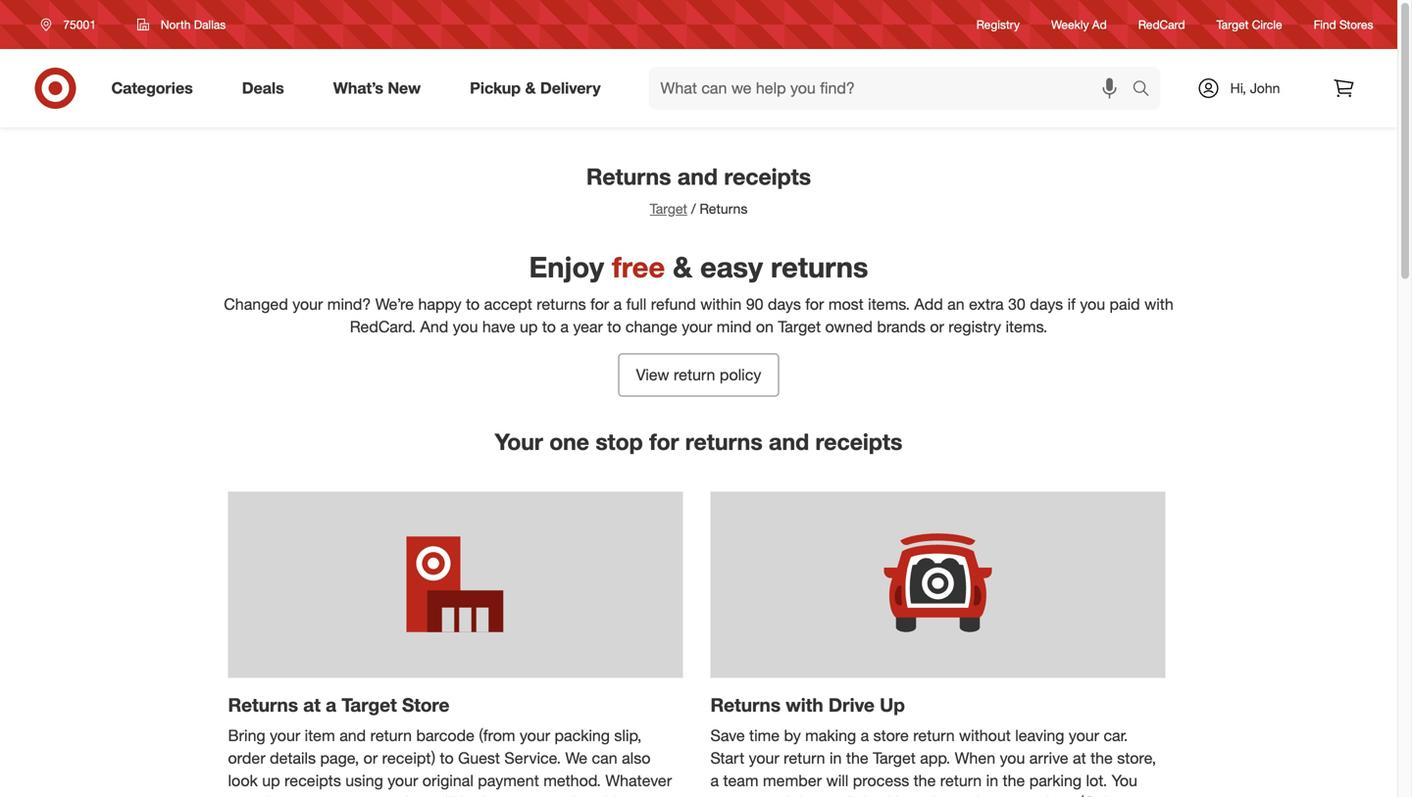 Task type: locate. For each thing, give the bounding box(es) containing it.
return right view
[[674, 366, 716, 385]]

0 horizontal spatial in
[[830, 749, 842, 768]]

page,
[[320, 749, 359, 768]]

0 horizontal spatial happy
[[418, 295, 462, 314]]

or up using
[[364, 749, 378, 768]]

0 horizontal spatial receipts
[[285, 771, 341, 791]]

1 horizontal spatial or
[[931, 317, 945, 336]]

enjoy
[[529, 250, 604, 285]]

1 vertical spatial &
[[673, 250, 693, 285]]

store
[[874, 727, 909, 746]]

view return policy link
[[619, 354, 780, 397]]

0 vertical spatial member
[[763, 771, 822, 791]]

will
[[827, 771, 849, 791], [433, 794, 456, 798]]

0 horizontal spatial and
[[340, 727, 366, 746]]

2 days from the left
[[1031, 295, 1064, 314]]

with right paid
[[1145, 295, 1174, 314]]

you down leaving
[[1000, 749, 1026, 768]]

will left process
[[827, 771, 849, 791]]

target left /
[[650, 200, 688, 217]]

days right 90
[[768, 295, 802, 314]]

0 vertical spatial happy
[[418, 295, 462, 314]]

with up by on the right
[[786, 694, 824, 717]]

returns up target link
[[587, 163, 672, 190]]

changed
[[224, 295, 288, 314]]

store
[[402, 694, 450, 717]]

2 horizontal spatial and
[[769, 428, 810, 456]]

0 horizontal spatial items.
[[869, 295, 910, 314]]

team inside save time by making a store return without leaving your car. start your return in the target app. when you arrive at the store, a team member will process the return in the parking lot. you can even pick up a drive up order at the same time. (o
[[724, 771, 759, 791]]

your
[[293, 295, 323, 314], [682, 317, 713, 336], [270, 727, 300, 746], [520, 727, 551, 746], [1069, 727, 1100, 746], [749, 749, 780, 768], [388, 771, 418, 791]]

0 vertical spatial can
[[592, 749, 618, 768]]

1 vertical spatial drive
[[848, 794, 884, 798]]

same
[[999, 794, 1038, 798]]

search button
[[1124, 67, 1171, 114]]

you inside bring your item and return barcode (from your packing slip, order details page, or receipt) to guest service. we can also look up receipts using your original payment method. whatever you choose, a team member will be happy to assist with y
[[228, 794, 253, 798]]

redcard link
[[1139, 16, 1186, 33]]

0 horizontal spatial up
[[262, 771, 280, 791]]

owned
[[826, 317, 873, 336]]

target left circle
[[1217, 17, 1249, 32]]

1 vertical spatial up
[[888, 794, 909, 798]]

will down original
[[433, 794, 456, 798]]

1 vertical spatial happy
[[483, 794, 526, 798]]

your left mind? at left top
[[293, 295, 323, 314]]

1 horizontal spatial member
[[763, 771, 822, 791]]

2 vertical spatial receipts
[[285, 771, 341, 791]]

2 vertical spatial and
[[340, 727, 366, 746]]

on
[[756, 317, 774, 336]]

returns inside changed your mind? we're happy to accept returns for a full refund within 90 days for most items. add an extra 30 days if you paid with redcard. and you have up to a year to change your mind on target owned brands or registry items.
[[537, 295, 586, 314]]

target down 'store'
[[873, 749, 916, 768]]

to left assist
[[530, 794, 544, 798]]

receipts
[[724, 163, 812, 190], [816, 428, 903, 456], [285, 771, 341, 791]]

the
[[847, 749, 869, 768], [1091, 749, 1114, 768], [914, 771, 936, 791], [1003, 771, 1026, 791], [973, 794, 995, 798]]

the left same
[[973, 794, 995, 798]]

1 horizontal spatial and
[[678, 163, 718, 190]]

0 horizontal spatial can
[[592, 749, 618, 768]]

happy down payment
[[483, 794, 526, 798]]

the up process
[[847, 749, 869, 768]]

return up receipt)
[[371, 727, 412, 746]]

you
[[1081, 295, 1106, 314], [453, 317, 478, 336], [1000, 749, 1026, 768], [228, 794, 253, 798]]

extra
[[970, 295, 1004, 314]]

can left even
[[711, 794, 736, 798]]

0 vertical spatial &
[[525, 79, 536, 98]]

1 horizontal spatial with
[[786, 694, 824, 717]]

0 horizontal spatial team
[[330, 794, 366, 798]]

original
[[423, 771, 474, 791]]

1 vertical spatial can
[[711, 794, 736, 798]]

1 vertical spatial will
[[433, 794, 456, 798]]

2 vertical spatial returns
[[686, 428, 763, 456]]

and inside returns and receipts target / returns
[[678, 163, 718, 190]]

what's
[[333, 79, 384, 98]]

order down 'bring' on the left of page
[[228, 749, 266, 768]]

0 vertical spatial and
[[678, 163, 718, 190]]

target circle
[[1217, 17, 1283, 32]]

days
[[768, 295, 802, 314], [1031, 295, 1064, 314]]

a up item
[[326, 694, 337, 717]]

items. up "brands"
[[869, 295, 910, 314]]

team up even
[[724, 771, 759, 791]]

return down by on the right
[[784, 749, 826, 768]]

up down process
[[888, 794, 909, 798]]

1 horizontal spatial in
[[987, 771, 999, 791]]

returns up year
[[537, 295, 586, 314]]

(from
[[479, 727, 516, 746]]

one
[[550, 428, 590, 456]]

1 horizontal spatial will
[[827, 771, 849, 791]]

0 vertical spatial returns
[[771, 250, 869, 285]]

1 horizontal spatial returns
[[686, 428, 763, 456]]

in down the when on the bottom of the page
[[987, 771, 999, 791]]

for up year
[[591, 295, 609, 314]]

accept
[[484, 295, 533, 314]]

member inside bring your item and return barcode (from your packing slip, order details page, or receipt) to guest service. we can also look up receipts using your original payment method. whatever you choose, a team member will be happy to assist with y
[[370, 794, 429, 798]]

returns up 'bring' on the left of page
[[228, 694, 298, 717]]

0 vertical spatial will
[[827, 771, 849, 791]]

drive up making
[[829, 694, 875, 717]]

order
[[228, 749, 266, 768], [913, 794, 951, 798]]

or inside bring your item and return barcode (from your packing slip, order details page, or receipt) to guest service. we can also look up receipts using your original payment method. whatever you choose, a team member will be happy to assist with y
[[364, 749, 378, 768]]

policy
[[720, 366, 762, 385]]

1 vertical spatial at
[[1073, 749, 1087, 768]]

0 horizontal spatial with
[[593, 794, 622, 798]]

for right stop in the left bottom of the page
[[650, 428, 679, 456]]

item
[[305, 727, 335, 746]]

refund
[[651, 295, 696, 314]]

can inside save time by making a store return without leaving your car. start your return in the target app. when you arrive at the store, a team member will process the return in the parking lot. you can even pick up a drive up order at the same time. (o
[[711, 794, 736, 798]]

with
[[1145, 295, 1174, 314], [786, 694, 824, 717], [593, 794, 622, 798]]

1 vertical spatial member
[[370, 794, 429, 798]]

0 vertical spatial in
[[830, 749, 842, 768]]

1 vertical spatial team
[[330, 794, 366, 798]]

target right the on at the top right of the page
[[778, 317, 821, 336]]

pickup & delivery link
[[453, 67, 626, 110]]

1 horizontal spatial items.
[[1006, 317, 1048, 336]]

happy inside bring your item and return barcode (from your packing slip, order details page, or receipt) to guest service. we can also look up receipts using your original payment method. whatever you choose, a team member will be happy to assist with y
[[483, 794, 526, 798]]

days left if
[[1031, 295, 1064, 314]]

you right and on the left of the page
[[453, 317, 478, 336]]

member down using
[[370, 794, 429, 798]]

returns for your one stop for returns and receipts
[[686, 428, 763, 456]]

0 vertical spatial at
[[303, 694, 321, 717]]

can right we
[[592, 749, 618, 768]]

target inside save time by making a store return without leaving your car. start your return in the target app. when you arrive at the store, a team member will process the return in the parking lot. you can even pick up a drive up order at the same time. (o
[[873, 749, 916, 768]]

returns for at
[[228, 694, 298, 717]]

target inside 'link'
[[1217, 17, 1249, 32]]

drive down process
[[848, 794, 884, 798]]

happy up and on the left of the page
[[418, 295, 462, 314]]

0 vertical spatial order
[[228, 749, 266, 768]]

a
[[614, 295, 622, 314], [561, 317, 569, 336], [326, 694, 337, 717], [861, 727, 870, 746], [711, 771, 719, 791], [318, 794, 326, 798], [835, 794, 843, 798]]

ad
[[1093, 17, 1108, 32]]

guest
[[458, 749, 500, 768]]

a inside bring your item and return barcode (from your packing slip, order details page, or receipt) to guest service. we can also look up receipts using your original payment method. whatever you choose, a team member will be happy to assist with y
[[318, 794, 326, 798]]

your left car.
[[1069, 727, 1100, 746]]

you
[[1112, 771, 1138, 791]]

1 vertical spatial and
[[769, 428, 810, 456]]

registry
[[977, 17, 1020, 32]]

save
[[711, 727, 745, 746]]

returns up most
[[771, 250, 869, 285]]

can inside bring your item and return barcode (from your packing slip, order details page, or receipt) to guest service. we can also look up receipts using your original payment method. whatever you choose, a team member will be happy to assist with y
[[592, 749, 618, 768]]

up right pick at the right
[[812, 794, 830, 798]]

team
[[724, 771, 759, 791], [330, 794, 366, 798]]

2 vertical spatial at
[[955, 794, 968, 798]]

or down add
[[931, 317, 945, 336]]

bring your item and return barcode (from your packing slip, order details page, or receipt) to guest service. we can also look up receipts using your original payment method. whatever you choose, a team member will be happy to assist with y
[[228, 727, 672, 798]]

0 horizontal spatial or
[[364, 749, 378, 768]]

2 horizontal spatial up
[[812, 794, 830, 798]]

what's new link
[[317, 67, 446, 110]]

stop
[[596, 428, 643, 456]]

2 horizontal spatial returns
[[771, 250, 869, 285]]

for
[[591, 295, 609, 314], [806, 295, 825, 314], [650, 428, 679, 456]]

return up app.
[[914, 727, 955, 746]]

2 vertical spatial with
[[593, 794, 622, 798]]

parking
[[1030, 771, 1082, 791]]

order inside bring your item and return barcode (from your packing slip, order details page, or receipt) to guest service. we can also look up receipts using your original payment method. whatever you choose, a team member will be happy to assist with y
[[228, 749, 266, 768]]

0 horizontal spatial order
[[228, 749, 266, 768]]

2 horizontal spatial with
[[1145, 295, 1174, 314]]

returns down the policy
[[686, 428, 763, 456]]

can
[[592, 749, 618, 768], [711, 794, 736, 798]]

brands
[[878, 317, 926, 336]]

1 horizontal spatial can
[[711, 794, 736, 798]]

1 vertical spatial in
[[987, 771, 999, 791]]

0 horizontal spatial will
[[433, 794, 456, 798]]

return inside bring your item and return barcode (from your packing slip, order details page, or receipt) to guest service. we can also look up receipts using your original payment method. whatever you choose, a team member will be happy to assist with y
[[371, 727, 412, 746]]

weekly ad link
[[1052, 16, 1108, 33]]

return down the when on the bottom of the page
[[941, 771, 982, 791]]

2 horizontal spatial at
[[1073, 749, 1087, 768]]

or
[[931, 317, 945, 336], [364, 749, 378, 768]]

for left most
[[806, 295, 825, 314]]

a down the start at right bottom
[[711, 771, 719, 791]]

0 vertical spatial or
[[931, 317, 945, 336]]

team down using
[[330, 794, 366, 798]]

target inside changed your mind? we're happy to accept returns for a full refund within 90 days for most items. add an extra 30 days if you paid with redcard. and you have up to a year to change your mind on target owned brands or registry items.
[[778, 317, 821, 336]]

drive
[[829, 694, 875, 717], [848, 794, 884, 798]]

up
[[520, 317, 538, 336], [262, 771, 280, 791], [812, 794, 830, 798]]

even
[[741, 794, 774, 798]]

1 horizontal spatial order
[[913, 794, 951, 798]]

0 horizontal spatial &
[[525, 79, 536, 98]]

1 vertical spatial returns
[[537, 295, 586, 314]]

1 vertical spatial up
[[262, 771, 280, 791]]

north
[[161, 17, 191, 32]]

returns at a target store
[[228, 694, 450, 717]]

items. down 30
[[1006, 317, 1048, 336]]

without
[[960, 727, 1011, 746]]

1 vertical spatial with
[[786, 694, 824, 717]]

full
[[627, 295, 647, 314]]

you right if
[[1081, 295, 1106, 314]]

2 horizontal spatial receipts
[[816, 428, 903, 456]]

up up choose,
[[262, 771, 280, 791]]

& up refund
[[673, 250, 693, 285]]

& right pickup
[[525, 79, 536, 98]]

at down the when on the bottom of the page
[[955, 794, 968, 798]]

up up 'store'
[[880, 694, 906, 717]]

at
[[303, 694, 321, 717], [1073, 749, 1087, 768], [955, 794, 968, 798]]

target
[[1217, 17, 1249, 32], [650, 200, 688, 217], [778, 317, 821, 336], [342, 694, 397, 717], [873, 749, 916, 768]]

change
[[626, 317, 678, 336]]

up right have
[[520, 317, 538, 336]]

0 vertical spatial team
[[724, 771, 759, 791]]

and inside bring your item and return barcode (from your packing slip, order details page, or receipt) to guest service. we can also look up receipts using your original payment method. whatever you choose, a team member will be happy to assist with y
[[340, 727, 366, 746]]

team inside bring your item and return barcode (from your packing slip, order details page, or receipt) to guest service. we can also look up receipts using your original payment method. whatever you choose, a team member will be happy to assist with y
[[330, 794, 366, 798]]

1 horizontal spatial happy
[[483, 794, 526, 798]]

a left year
[[561, 317, 569, 336]]

in down making
[[830, 749, 842, 768]]

happy inside changed your mind? we're happy to accept returns for a full refund within 90 days for most items. add an extra 30 days if you paid with redcard. and you have up to a year to change your mind on target owned brands or registry items.
[[418, 295, 462, 314]]

registry link
[[977, 16, 1020, 33]]

returns up "save"
[[711, 694, 781, 717]]

at up lot. at right bottom
[[1073, 749, 1087, 768]]

by
[[785, 727, 801, 746]]

1 horizontal spatial at
[[955, 794, 968, 798]]

1 horizontal spatial receipts
[[724, 163, 812, 190]]

with down whatever
[[593, 794, 622, 798]]

leaving
[[1016, 727, 1065, 746]]

returns
[[587, 163, 672, 190], [700, 200, 748, 217], [228, 694, 298, 717], [711, 694, 781, 717]]

0 vertical spatial with
[[1145, 295, 1174, 314]]

1 vertical spatial or
[[364, 749, 378, 768]]

30
[[1009, 295, 1026, 314]]

/
[[692, 200, 696, 217]]

up
[[880, 694, 906, 717], [888, 794, 909, 798]]

app.
[[921, 749, 951, 768]]

&
[[525, 79, 536, 98], [673, 250, 693, 285]]

an
[[948, 295, 965, 314]]

free
[[612, 250, 665, 285]]

1 horizontal spatial days
[[1031, 295, 1064, 314]]

your up details
[[270, 727, 300, 746]]

hi, john
[[1231, 79, 1281, 97]]

0 horizontal spatial days
[[768, 295, 802, 314]]

0 horizontal spatial member
[[370, 794, 429, 798]]

1 vertical spatial order
[[913, 794, 951, 798]]

2 vertical spatial up
[[812, 794, 830, 798]]

returns for and
[[587, 163, 672, 190]]

1 horizontal spatial team
[[724, 771, 759, 791]]

1 horizontal spatial up
[[520, 317, 538, 336]]

mind
[[717, 317, 752, 336]]

assist
[[548, 794, 589, 798]]

the down app.
[[914, 771, 936, 791]]

choose,
[[258, 794, 313, 798]]

1 vertical spatial items.
[[1006, 317, 1048, 336]]

changed your mind? we're happy to accept returns for a full refund within 90 days for most items. add an extra 30 days if you paid with redcard. and you have up to a year to change your mind on target owned brands or registry items.
[[224, 295, 1174, 336]]

method.
[[544, 771, 601, 791]]

receipts inside bring your item and return barcode (from your packing slip, order details page, or receipt) to guest service. we can also look up receipts using your original payment method. whatever you choose, a team member will be happy to assist with y
[[285, 771, 341, 791]]

returns
[[771, 250, 869, 285], [537, 295, 586, 314], [686, 428, 763, 456]]

return
[[674, 366, 716, 385], [371, 727, 412, 746], [914, 727, 955, 746], [784, 749, 826, 768], [941, 771, 982, 791]]

member up pick at the right
[[763, 771, 822, 791]]

at up item
[[303, 694, 321, 717]]

0 vertical spatial up
[[520, 317, 538, 336]]

you down look
[[228, 794, 253, 798]]

returns for enjoy free & easy returns
[[771, 250, 869, 285]]

0 horizontal spatial returns
[[537, 295, 586, 314]]

order down app.
[[913, 794, 951, 798]]

up inside changed your mind? we're happy to accept returns for a full refund within 90 days for most items. add an extra 30 days if you paid with redcard. and you have up to a year to change your mind on target owned brands or registry items.
[[520, 317, 538, 336]]

a right choose,
[[318, 794, 326, 798]]

0 vertical spatial receipts
[[724, 163, 812, 190]]



Task type: describe. For each thing, give the bounding box(es) containing it.
0 horizontal spatial at
[[303, 694, 321, 717]]

returns right /
[[700, 200, 748, 217]]

you inside save time by making a store return without leaving your car. start your return in the target app. when you arrive at the store, a team member will process the return in the parking lot. you can even pick up a drive up order at the same time. (o
[[1000, 749, 1026, 768]]

view
[[636, 366, 670, 385]]

find stores link
[[1314, 16, 1374, 33]]

if
[[1068, 295, 1076, 314]]

the up lot. at right bottom
[[1091, 749, 1114, 768]]

will inside save time by making a store return without leaving your car. start your return in the target app. when you arrive at the store, a team member will process the return in the parking lot. you can even pick up a drive up order at the same time. (o
[[827, 771, 849, 791]]

year
[[573, 317, 603, 336]]

to left year
[[542, 317, 556, 336]]

your one stop for returns and receipts
[[495, 428, 903, 456]]

75001
[[63, 17, 96, 32]]

your
[[495, 428, 543, 456]]

weekly
[[1052, 17, 1090, 32]]

pickup
[[470, 79, 521, 98]]

weekly ad
[[1052, 17, 1108, 32]]

deals link
[[225, 67, 309, 110]]

categories
[[111, 79, 193, 98]]

your down time
[[749, 749, 780, 768]]

target left store
[[342, 694, 397, 717]]

service.
[[505, 749, 561, 768]]

up inside save time by making a store return without leaving your car. start your return in the target app. when you arrive at the store, a team member will process the return in the parking lot. you can even pick up a drive up order at the same time. (o
[[812, 794, 830, 798]]

within
[[701, 295, 742, 314]]

a left 'store'
[[861, 727, 870, 746]]

payment
[[478, 771, 539, 791]]

be
[[460, 794, 478, 798]]

pick
[[779, 794, 808, 798]]

the up same
[[1003, 771, 1026, 791]]

up inside save time by making a store return without leaving your car. start your return in the target app. when you arrive at the store, a team member will process the return in the parking lot. you can even pick up a drive up order at the same time. (o
[[888, 794, 909, 798]]

view return policy
[[636, 366, 762, 385]]

0 horizontal spatial for
[[591, 295, 609, 314]]

north dallas
[[161, 17, 226, 32]]

1 vertical spatial receipts
[[816, 428, 903, 456]]

search
[[1124, 81, 1171, 100]]

0 vertical spatial drive
[[829, 694, 875, 717]]

whatever
[[606, 771, 672, 791]]

returns and receipts target / returns
[[587, 163, 812, 217]]

will inside bring your item and return barcode (from your packing slip, order details page, or receipt) to guest service. we can also look up receipts using your original payment method. whatever you choose, a team member will be happy to assist with y
[[433, 794, 456, 798]]

What can we help you find? suggestions appear below search field
[[649, 67, 1138, 110]]

categories link
[[95, 67, 218, 110]]

receipts inside returns and receipts target / returns
[[724, 163, 812, 190]]

we
[[566, 749, 588, 768]]

car.
[[1104, 727, 1129, 746]]

delivery
[[541, 79, 601, 98]]

order inside save time by making a store return without leaving your car. start your return in the target app. when you arrive at the store, a team member will process the return in the parking lot. you can even pick up a drive up order at the same time. (o
[[913, 794, 951, 798]]

returns for with
[[711, 694, 781, 717]]

add
[[915, 295, 944, 314]]

stores
[[1340, 17, 1374, 32]]

dallas
[[194, 17, 226, 32]]

0 vertical spatial items.
[[869, 295, 910, 314]]

pickup & delivery
[[470, 79, 601, 98]]

details
[[270, 749, 316, 768]]

time.
[[1042, 794, 1076, 798]]

packing
[[555, 727, 610, 746]]

easy
[[701, 250, 763, 285]]

barcode
[[416, 727, 475, 746]]

what's new
[[333, 79, 421, 98]]

up inside bring your item and return barcode (from your packing slip, order details page, or receipt) to guest service. we can also look up receipts using your original payment method. whatever you choose, a team member will be happy to assist with y
[[262, 771, 280, 791]]

slip,
[[615, 727, 642, 746]]

a right pick at the right
[[835, 794, 843, 798]]

1 days from the left
[[768, 295, 802, 314]]

drive inside save time by making a store return without leaving your car. start your return in the target app. when you arrive at the store, a team member will process the return in the parking lot. you can even pick up a drive up order at the same time. (o
[[848, 794, 884, 798]]

member inside save time by making a store return without leaving your car. start your return in the target app. when you arrive at the store, a team member will process the return in the parking lot. you can even pick up a drive up order at the same time. (o
[[763, 771, 822, 791]]

with inside bring your item and return barcode (from your packing slip, order details page, or receipt) to guest service. we can also look up receipts using your original payment method. whatever you choose, a team member will be happy to assist with y
[[593, 794, 622, 798]]

process
[[853, 771, 910, 791]]

also
[[622, 749, 651, 768]]

and
[[420, 317, 449, 336]]

find
[[1314, 17, 1337, 32]]

making
[[806, 727, 857, 746]]

your down receipt)
[[388, 771, 418, 791]]

0 vertical spatial up
[[880, 694, 906, 717]]

save time by making a store return without leaving your car. start your return in the target app. when you arrive at the store, a team member will process the return in the parking lot. you can even pick up a drive up order at the same time. (o
[[711, 727, 1157, 798]]

we're
[[376, 295, 414, 314]]

your down refund
[[682, 317, 713, 336]]

john
[[1251, 79, 1281, 97]]

with inside changed your mind? we're happy to accept returns for a full refund within 90 days for most items. add an extra 30 days if you paid with redcard. and you have up to a year to change your mind on target owned brands or registry items.
[[1145, 295, 1174, 314]]

2 horizontal spatial for
[[806, 295, 825, 314]]

most
[[829, 295, 864, 314]]

to up original
[[440, 749, 454, 768]]

returns with drive up
[[711, 694, 906, 717]]

to right year
[[608, 317, 622, 336]]

enjoy free & easy returns
[[529, 250, 869, 285]]

1 horizontal spatial &
[[673, 250, 693, 285]]

target link
[[650, 200, 688, 217]]

& inside 'link'
[[525, 79, 536, 98]]

to left accept
[[466, 295, 480, 314]]

deals
[[242, 79, 284, 98]]

new
[[388, 79, 421, 98]]

registry
[[949, 317, 1002, 336]]

arrive
[[1030, 749, 1069, 768]]

mind?
[[328, 295, 371, 314]]

receipt)
[[382, 749, 436, 768]]

start
[[711, 749, 745, 768]]

1 horizontal spatial for
[[650, 428, 679, 456]]

circle
[[1253, 17, 1283, 32]]

have
[[483, 317, 516, 336]]

or inside changed your mind? we're happy to accept returns for a full refund within 90 days for most items. add an extra 30 days if you paid with redcard. and you have up to a year to change your mind on target owned brands or registry items.
[[931, 317, 945, 336]]

when
[[955, 749, 996, 768]]

90
[[746, 295, 764, 314]]

target inside returns and receipts target / returns
[[650, 200, 688, 217]]

a left full
[[614, 295, 622, 314]]

using
[[346, 771, 383, 791]]

north dallas button
[[124, 7, 239, 42]]

bring
[[228, 727, 266, 746]]

look
[[228, 771, 258, 791]]

find stores
[[1314, 17, 1374, 32]]

store,
[[1118, 749, 1157, 768]]

your up "service."
[[520, 727, 551, 746]]



Task type: vqa. For each thing, say whether or not it's contained in the screenshot.
the right The Happy
yes



